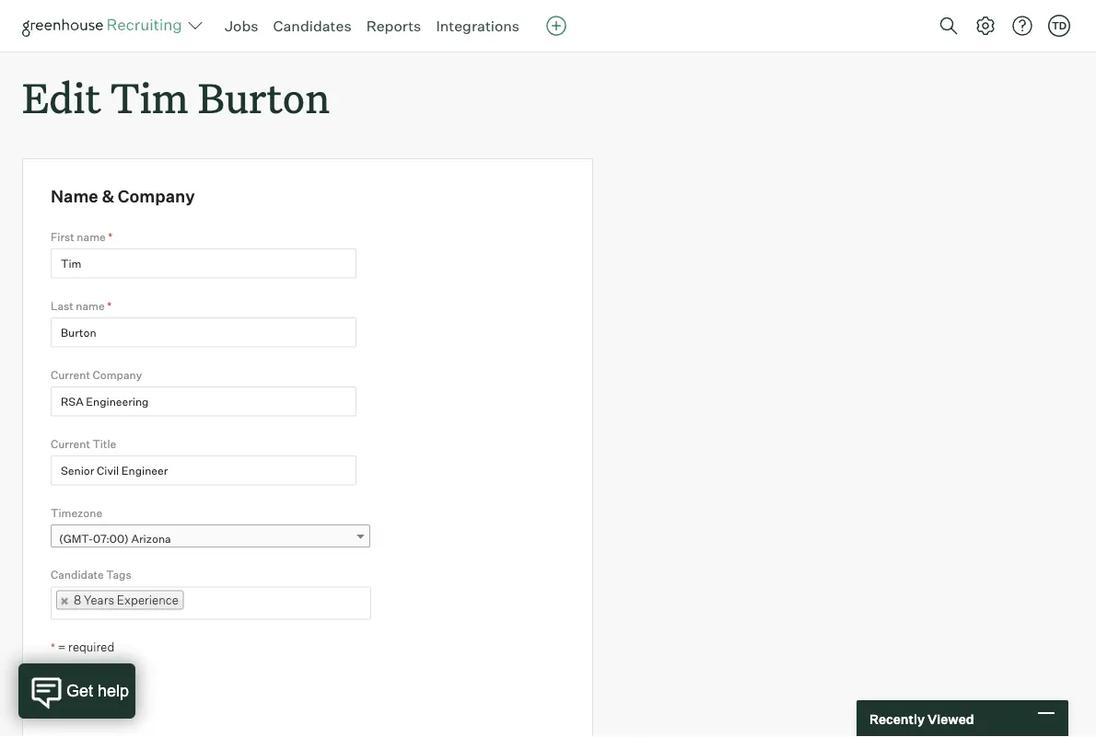 Task type: locate. For each thing, give the bounding box(es) containing it.
jobs link
[[225, 17, 258, 35]]

edit tim burton
[[22, 70, 330, 124]]

name right last
[[76, 299, 105, 313]]

edit
[[22, 70, 101, 124]]

0 vertical spatial name
[[77, 230, 106, 244]]

recently
[[869, 711, 925, 727]]

tim
[[111, 70, 188, 124]]

company right &
[[118, 186, 195, 206]]

candidates
[[273, 17, 352, 35]]

company up title at the bottom of page
[[93, 368, 142, 382]]

company
[[118, 186, 195, 206], [93, 368, 142, 382]]

* right last
[[107, 299, 112, 313]]

current down last
[[51, 368, 90, 382]]

candidates link
[[273, 17, 352, 35]]

years
[[84, 593, 114, 608]]

experience
[[117, 593, 178, 608]]

0 vertical spatial current
[[51, 368, 90, 382]]

None text field
[[51, 249, 356, 279], [51, 456, 356, 486], [51, 249, 356, 279], [51, 456, 356, 486]]

* for last name *
[[107, 299, 112, 313]]

td button
[[1048, 15, 1070, 37]]

1 vertical spatial current
[[51, 437, 90, 451]]

current
[[51, 368, 90, 382], [51, 437, 90, 451]]

name
[[77, 230, 106, 244], [76, 299, 105, 313]]

* = required
[[51, 640, 115, 655]]

current left title at the bottom of page
[[51, 437, 90, 451]]

candidate
[[51, 568, 104, 582]]

2 vertical spatial *
[[51, 641, 55, 655]]

first name *
[[51, 230, 113, 244]]

1 vertical spatial name
[[76, 299, 105, 313]]

07:00)
[[93, 532, 129, 546]]

* down &
[[108, 230, 113, 244]]

1 vertical spatial company
[[93, 368, 142, 382]]

1 vertical spatial *
[[107, 299, 112, 313]]

2 current from the top
[[51, 437, 90, 451]]

*
[[108, 230, 113, 244], [107, 299, 112, 313], [51, 641, 55, 655]]

&
[[102, 186, 114, 206]]

required
[[68, 640, 115, 655]]

(gmt-07:00) arizona link
[[51, 525, 370, 551]]

* left =
[[51, 641, 55, 655]]

1 current from the top
[[51, 368, 90, 382]]

name right first
[[77, 230, 106, 244]]

reports link
[[366, 17, 421, 35]]

first
[[51, 230, 74, 244]]

current company
[[51, 368, 142, 382]]

0 vertical spatial *
[[108, 230, 113, 244]]

None text field
[[51, 318, 356, 348], [51, 387, 356, 417], [51, 318, 356, 348], [51, 387, 356, 417]]

search image
[[938, 15, 960, 37]]



Task type: vqa. For each thing, say whether or not it's contained in the screenshot.
YEARS
yes



Task type: describe. For each thing, give the bounding box(es) containing it.
0 vertical spatial company
[[118, 186, 195, 206]]

name & company
[[51, 186, 195, 206]]

last
[[51, 299, 73, 313]]

current title
[[51, 437, 116, 451]]

* for first name *
[[108, 230, 113, 244]]

integrations
[[436, 17, 520, 35]]

burton
[[198, 70, 330, 124]]

name
[[51, 186, 98, 206]]

title
[[93, 437, 116, 451]]

* inside * = required
[[51, 641, 55, 655]]

8
[[74, 593, 81, 608]]

8 years experience
[[74, 593, 178, 608]]

name for first
[[77, 230, 106, 244]]

(gmt-
[[59, 532, 93, 546]]

tags
[[106, 568, 131, 582]]

recently viewed
[[869, 711, 974, 727]]

integrations link
[[436, 17, 520, 35]]

td button
[[1044, 11, 1074, 41]]

=
[[58, 640, 66, 655]]

name for last
[[76, 299, 105, 313]]

current for current company
[[51, 368, 90, 382]]

viewed
[[927, 711, 974, 727]]

reports
[[366, 17, 421, 35]]

info
[[51, 702, 81, 722]]

greenhouse recruiting image
[[22, 15, 188, 37]]

td
[[1052, 19, 1067, 32]]

configure image
[[974, 15, 997, 37]]

arizona
[[131, 532, 171, 546]]

jobs
[[225, 17, 258, 35]]

candidate tags
[[51, 568, 131, 582]]

last name *
[[51, 299, 112, 313]]

(gmt-07:00) arizona
[[59, 532, 171, 546]]

current for current title
[[51, 437, 90, 451]]

timezone
[[51, 506, 102, 520]]



